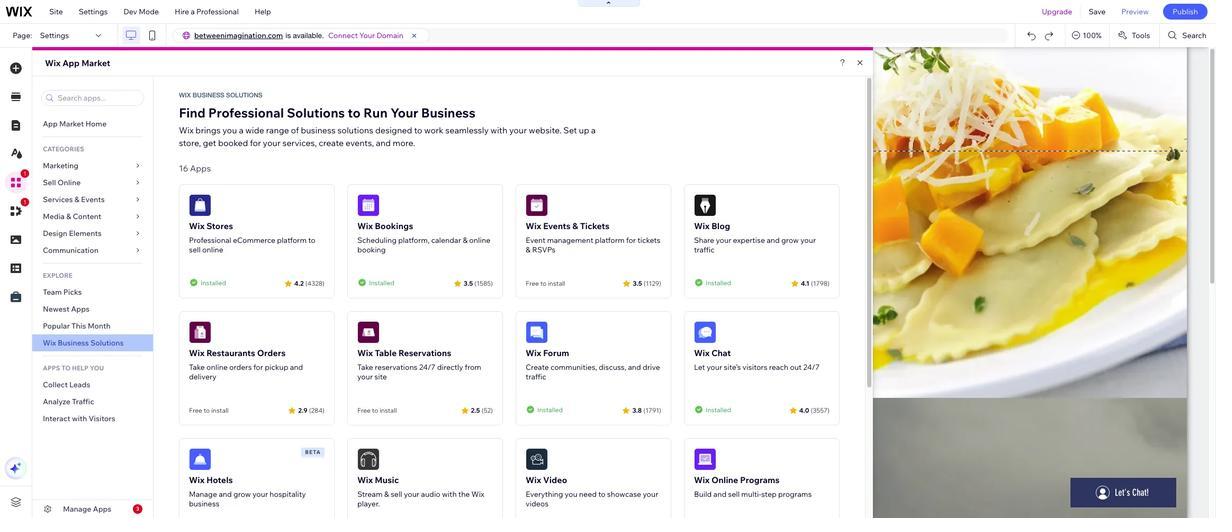 Task type: locate. For each thing, give the bounding box(es) containing it.
installed up wix restaurants orders logo
[[201, 279, 226, 287]]

market
[[82, 58, 110, 68], [59, 119, 84, 129]]

wix up 'event'
[[526, 221, 541, 231]]

100%
[[1083, 31, 1102, 40]]

free to install
[[526, 280, 565, 287], [189, 407, 229, 415], [357, 407, 397, 415]]

take inside wix table reservations take reservations 24/7 directly from your site
[[357, 363, 373, 372]]

2 platform from the left
[[595, 236, 625, 245]]

0 horizontal spatial platform
[[277, 236, 307, 245]]

apps for 16 apps
[[190, 163, 211, 174]]

2 vertical spatial business
[[58, 338, 89, 348]]

available.
[[293, 31, 324, 40]]

0 horizontal spatial business
[[189, 499, 219, 509]]

1 1 button from the top
[[5, 169, 29, 194]]

3.8 (1791)
[[632, 406, 661, 414]]

wix down wix hotels logo
[[189, 475, 205, 485]]

wix up share
[[694, 221, 710, 231]]

online
[[58, 178, 81, 187], [712, 475, 738, 485]]

wix inside wix events & tickets event management platform for tickets & rsvps
[[526, 221, 541, 231]]

1 horizontal spatial manage
[[189, 490, 217, 499]]

wix chat let your site's visitors reach out 24/7
[[694, 348, 820, 372]]

wix down wix stores logo
[[189, 221, 205, 231]]

chat
[[712, 348, 731, 358]]

wix restaurants orders take online orders for pickup and delivery
[[189, 348, 303, 382]]

1 horizontal spatial wix business solutions
[[179, 92, 262, 99]]

online up build
[[712, 475, 738, 485]]

set
[[564, 125, 577, 136]]

wix inside the wix chat let your site's visitors reach out 24/7
[[694, 348, 710, 358]]

up
[[579, 125, 589, 136]]

0 horizontal spatial with
[[72, 414, 87, 424]]

reach
[[769, 363, 788, 372]]

wix for wix table reservations
[[357, 348, 373, 358]]

24/7 right the out
[[803, 363, 820, 372]]

site's
[[724, 363, 741, 372]]

popular this month link
[[32, 318, 153, 335]]

wix inside wix table reservations take reservations 24/7 directly from your site
[[357, 348, 373, 358]]

2 horizontal spatial a
[[591, 125, 596, 136]]

2 1 from the top
[[23, 199, 27, 205]]

(1798)
[[811, 279, 830, 287]]

wix down wix restaurants orders logo
[[189, 348, 205, 358]]

blog
[[712, 221, 730, 231]]

2 vertical spatial solutions
[[91, 338, 124, 348]]

0 horizontal spatial wix business solutions
[[43, 338, 124, 348]]

1 horizontal spatial apps
[[93, 505, 111, 514]]

0 vertical spatial with
[[491, 125, 507, 136]]

newest apps link
[[32, 301, 153, 318]]

0 vertical spatial traffic
[[694, 245, 715, 255]]

let
[[694, 363, 705, 372]]

1 24/7 from the left
[[419, 363, 435, 372]]

solutions up wide
[[226, 92, 262, 99]]

dev mode
[[124, 7, 159, 16]]

your right let
[[707, 363, 722, 372]]

solutions down the month
[[91, 338, 124, 348]]

manage inside wix hotels manage and grow your hospitality business
[[189, 490, 217, 499]]

0 horizontal spatial you
[[223, 125, 237, 136]]

and down designed
[[376, 138, 391, 148]]

1 horizontal spatial free
[[357, 407, 371, 415]]

2 vertical spatial with
[[442, 490, 457, 499]]

to inside wix video everything you need to showcase your videos
[[598, 490, 605, 499]]

business inside wix brings you a wide range of business solutions designed to work seamlessly with your website. set up a store, get booked for your services, create events, and more.
[[301, 125, 336, 136]]

apps
[[43, 364, 60, 372]]

1 vertical spatial business
[[189, 499, 219, 509]]

online down the stores
[[202, 245, 223, 255]]

0 horizontal spatial free
[[189, 407, 202, 415]]

1 vertical spatial your
[[390, 105, 418, 121]]

you inside wix video everything you need to showcase your videos
[[565, 490, 577, 499]]

traffic inside "wix forum create communities, discuss, and drive traffic"
[[526, 372, 546, 382]]

1 vertical spatial app
[[43, 119, 58, 129]]

1 vertical spatial events
[[543, 221, 571, 231]]

3.5 left (1585) at the bottom left of page
[[464, 279, 473, 287]]

installed down the booking
[[369, 279, 394, 287]]

popular this month
[[43, 321, 111, 331]]

sell
[[189, 245, 201, 255], [391, 490, 402, 499], [728, 490, 740, 499]]

wix stores logo image
[[189, 194, 211, 217]]

1 left marketing
[[23, 170, 27, 177]]

wide
[[245, 125, 264, 136]]

wix up create
[[526, 348, 541, 358]]

solutions up of
[[287, 105, 345, 121]]

3
[[136, 506, 139, 512]]

app inside app market home link
[[43, 119, 58, 129]]

business inside wix hotels manage and grow your hospitality business
[[189, 499, 219, 509]]

1 1 from the top
[[23, 170, 27, 177]]

preview
[[1122, 7, 1149, 16]]

professional up wide
[[208, 105, 284, 121]]

3.5 for platform,
[[464, 279, 473, 287]]

apps right 16
[[190, 163, 211, 174]]

apps for manage apps
[[93, 505, 111, 514]]

wix video logo image
[[526, 448, 548, 471]]

platform down the tickets
[[595, 236, 625, 245]]

1 platform from the left
[[277, 236, 307, 245]]

1 horizontal spatial you
[[565, 490, 577, 499]]

app up categories
[[43, 119, 58, 129]]

and inside wix blog share your expertise and grow your traffic
[[767, 236, 780, 245]]

app market home link
[[32, 115, 153, 132]]

design elements link
[[32, 225, 153, 242]]

wix bookings logo image
[[357, 194, 380, 217]]

0 horizontal spatial traffic
[[526, 372, 546, 382]]

settings left dev
[[79, 7, 108, 16]]

0 horizontal spatial online
[[58, 178, 81, 187]]

1 3.5 from the left
[[464, 279, 473, 287]]

wix for wix blog
[[694, 221, 710, 231]]

1 horizontal spatial grow
[[781, 236, 799, 245]]

2 horizontal spatial with
[[491, 125, 507, 136]]

seamlessly
[[445, 125, 489, 136]]

(1129)
[[644, 279, 661, 287]]

analyze traffic
[[43, 397, 94, 407]]

your left website.
[[509, 125, 527, 136]]

0 horizontal spatial your
[[359, 31, 375, 40]]

online right calendar
[[469, 236, 490, 245]]

0 horizontal spatial free to install
[[189, 407, 229, 415]]

with inside wix music stream & sell your audio with the wix player.
[[442, 490, 457, 499]]

and down hotels
[[219, 490, 232, 499]]

to up 4.2 (4328)
[[308, 236, 315, 245]]

2 vertical spatial professional
[[189, 236, 231, 245]]

for
[[250, 138, 261, 148], [626, 236, 636, 245], [253, 363, 263, 372]]

0 vertical spatial business
[[193, 92, 224, 99]]

online up 'services & events'
[[58, 178, 81, 187]]

business up the find
[[193, 92, 224, 99]]

1 left services
[[23, 199, 27, 205]]

professional for stores
[[189, 236, 231, 245]]

wix inside wix video everything you need to showcase your videos
[[526, 475, 541, 485]]

wix inside "wix forum create communities, discuss, and drive traffic"
[[526, 348, 541, 358]]

wix forum logo image
[[526, 321, 548, 344]]

music
[[375, 475, 399, 485]]

0 horizontal spatial take
[[189, 363, 205, 372]]

0 horizontal spatial sell
[[189, 245, 201, 255]]

grow right expertise
[[781, 236, 799, 245]]

0 horizontal spatial apps
[[71, 304, 89, 314]]

apps
[[190, 163, 211, 174], [71, 304, 89, 314], [93, 505, 111, 514]]

1 vertical spatial manage
[[63, 505, 91, 514]]

wix right the
[[472, 490, 484, 499]]

4.2 (4328)
[[294, 279, 325, 287]]

beta
[[305, 449, 321, 456]]

4.1 (1798)
[[801, 279, 830, 287]]

1 horizontal spatial take
[[357, 363, 373, 372]]

get
[[203, 138, 216, 148]]

3.5 (1585)
[[464, 279, 493, 287]]

a right hire
[[191, 7, 195, 16]]

24/7 inside the wix chat let your site's visitors reach out 24/7
[[803, 363, 820, 372]]

events up "management"
[[543, 221, 571, 231]]

your down range
[[263, 138, 281, 148]]

settings down site
[[40, 31, 69, 40]]

sell down music
[[391, 490, 402, 499]]

1 horizontal spatial install
[[380, 407, 397, 415]]

wix inside wix blog share your expertise and grow your traffic
[[694, 221, 710, 231]]

wix for wix hotels
[[189, 475, 205, 485]]

0 vertical spatial settings
[[79, 7, 108, 16]]

& down music
[[384, 490, 389, 499]]

and left drive
[[628, 363, 641, 372]]

online for wix
[[712, 475, 738, 485]]

online for sell
[[58, 178, 81, 187]]

0 vertical spatial 1 button
[[5, 169, 29, 194]]

sell inside wix stores professional ecommerce platform to sell online
[[189, 245, 201, 255]]

1 vertical spatial you
[[565, 490, 577, 499]]

apps up this
[[71, 304, 89, 314]]

3.5 left (1129) on the right bottom
[[633, 279, 642, 287]]

player.
[[357, 499, 380, 509]]

and
[[376, 138, 391, 148], [767, 236, 780, 245], [290, 363, 303, 372], [628, 363, 641, 372], [219, 490, 232, 499], [713, 490, 726, 499]]

wix up let
[[694, 348, 710, 358]]

professional inside wix stores professional ecommerce platform to sell online
[[189, 236, 231, 245]]

wix up the find
[[179, 92, 191, 99]]

reservations
[[399, 348, 451, 358]]

showcase
[[607, 490, 641, 499]]

1 horizontal spatial sell
[[391, 490, 402, 499]]

grow
[[781, 236, 799, 245], [233, 490, 251, 499]]

free to install down rsvps
[[526, 280, 565, 287]]

store,
[[179, 138, 201, 148]]

wix inside wix stores professional ecommerce platform to sell online
[[189, 221, 205, 231]]

2 horizontal spatial business
[[421, 105, 475, 121]]

24/7 down reservations
[[419, 363, 435, 372]]

wix up "stream"
[[357, 475, 373, 485]]

business
[[193, 92, 224, 99], [421, 105, 475, 121], [58, 338, 89, 348]]

0 vertical spatial online
[[58, 178, 81, 187]]

services,
[[282, 138, 317, 148]]

1 horizontal spatial platform
[[595, 236, 625, 245]]

a right up
[[591, 125, 596, 136]]

2 horizontal spatial apps
[[190, 163, 211, 174]]

1 vertical spatial 1
[[23, 199, 27, 205]]

0 vertical spatial for
[[250, 138, 261, 148]]

your inside wix table reservations take reservations 24/7 directly from your site
[[357, 372, 373, 382]]

and right build
[[713, 490, 726, 499]]

wix up store,
[[179, 125, 194, 136]]

1 horizontal spatial business
[[193, 92, 224, 99]]

2 take from the left
[[357, 363, 373, 372]]

1 vertical spatial apps
[[71, 304, 89, 314]]

installed down share
[[706, 279, 731, 287]]

with left the
[[442, 490, 457, 499]]

with right seamlessly
[[491, 125, 507, 136]]

table
[[375, 348, 397, 358]]

install down "site" in the left of the page
[[380, 407, 397, 415]]

wix table reservations logo image
[[357, 321, 380, 344]]

1 horizontal spatial business
[[301, 125, 336, 136]]

wix inside wix online programs build and sell multi-step programs
[[694, 475, 710, 485]]

events
[[81, 195, 105, 204], [543, 221, 571, 231]]

&
[[74, 195, 79, 204], [66, 212, 71, 221], [572, 221, 578, 231], [463, 236, 468, 245], [526, 245, 531, 255], [384, 490, 389, 499]]

interact with visitors
[[43, 414, 115, 424]]

platform right ecommerce
[[277, 236, 307, 245]]

wix up build
[[694, 475, 710, 485]]

1 vertical spatial professional
[[208, 105, 284, 121]]

free down 'delivery'
[[189, 407, 202, 415]]

wix restaurants orders logo image
[[189, 321, 211, 344]]

1 take from the left
[[189, 363, 205, 372]]

0 vertical spatial professional
[[196, 7, 239, 16]]

and inside wix restaurants orders take online orders for pickup and delivery
[[290, 363, 303, 372]]

wix video everything you need to showcase your videos
[[526, 475, 658, 509]]

business for range
[[301, 125, 336, 136]]

team picks
[[43, 287, 82, 297]]

1 horizontal spatial settings
[[79, 7, 108, 16]]

tickets
[[580, 221, 609, 231]]

2.5 (52)
[[471, 406, 493, 414]]

3.5 for tickets
[[633, 279, 642, 287]]

your inside wix video everything you need to showcase your videos
[[643, 490, 658, 499]]

wix inside the wix bookings scheduling platform, calendar & online booking
[[357, 221, 373, 231]]

site
[[49, 7, 63, 16]]

1 vertical spatial business
[[421, 105, 475, 121]]

& right calendar
[[463, 236, 468, 245]]

(4328)
[[305, 279, 325, 287]]

sell left multi- at the bottom right
[[728, 490, 740, 499]]

1 horizontal spatial online
[[712, 475, 738, 485]]

take down wix restaurants orders logo
[[189, 363, 205, 372]]

take inside wix restaurants orders take online orders for pickup and delivery
[[189, 363, 205, 372]]

and inside wix online programs build and sell multi-step programs
[[713, 490, 726, 499]]

apps left 3 in the left bottom of the page
[[93, 505, 111, 514]]

market up search apps... field
[[82, 58, 110, 68]]

1 vertical spatial grow
[[233, 490, 251, 499]]

newest apps
[[43, 304, 89, 314]]

0 horizontal spatial 24/7
[[419, 363, 435, 372]]

1 vertical spatial online
[[712, 475, 738, 485]]

2 horizontal spatial free
[[526, 280, 539, 287]]

wix inside wix hotels manage and grow your hospitality business
[[189, 475, 205, 485]]

stores
[[206, 221, 233, 231]]

you inside wix brings you a wide range of business solutions designed to work seamlessly with your website. set up a store, get booked for your services, create events, and more.
[[223, 125, 237, 136]]

install down rsvps
[[548, 280, 565, 287]]

4.1
[[801, 279, 809, 287]]

1 vertical spatial traffic
[[526, 372, 546, 382]]

market left home
[[59, 119, 84, 129]]

your right the showcase
[[643, 490, 658, 499]]

explore
[[43, 272, 72, 280]]

0 horizontal spatial manage
[[63, 505, 91, 514]]

2 horizontal spatial solutions
[[287, 105, 345, 121]]

1 for second 1 button from the bottom
[[23, 170, 27, 177]]

app
[[62, 58, 80, 68], [43, 119, 58, 129]]

free down rsvps
[[526, 280, 539, 287]]

for down wide
[[250, 138, 261, 148]]

business up work
[[421, 105, 475, 121]]

0 vertical spatial grow
[[781, 236, 799, 245]]

wix business solutions down this
[[43, 338, 124, 348]]

your left "site" in the left of the page
[[357, 372, 373, 382]]

installed for blog
[[706, 279, 731, 287]]

build
[[694, 490, 712, 499]]

and right expertise
[[767, 236, 780, 245]]

online inside wix restaurants orders take online orders for pickup and delivery
[[207, 363, 228, 372]]

business up create
[[301, 125, 336, 136]]

publish button
[[1163, 4, 1208, 20]]

1 horizontal spatial your
[[390, 105, 418, 121]]

2 vertical spatial apps
[[93, 505, 111, 514]]

take left "site" in the left of the page
[[357, 363, 373, 372]]

0 horizontal spatial 3.5
[[464, 279, 473, 287]]

installed down site's
[[706, 406, 731, 414]]

install down 'delivery'
[[211, 407, 229, 415]]

solutions
[[226, 92, 262, 99], [287, 105, 345, 121], [91, 338, 124, 348]]

delivery
[[189, 372, 216, 382]]

0 vertical spatial business
[[301, 125, 336, 136]]

1 horizontal spatial traffic
[[694, 245, 715, 255]]

2 horizontal spatial install
[[548, 280, 565, 287]]

0 vertical spatial apps
[[190, 163, 211, 174]]

1 vertical spatial wix business solutions
[[43, 338, 124, 348]]

0 horizontal spatial app
[[43, 119, 58, 129]]

business down 'popular this month'
[[58, 338, 89, 348]]

2 horizontal spatial sell
[[728, 490, 740, 499]]

1 vertical spatial 1 button
[[5, 198, 29, 222]]

0 horizontal spatial install
[[211, 407, 229, 415]]

a
[[191, 7, 195, 16], [239, 125, 243, 136], [591, 125, 596, 136]]

business down hotels
[[189, 499, 219, 509]]

online inside the wix bookings scheduling platform, calendar & online booking
[[469, 236, 490, 245]]

0 vertical spatial 1
[[23, 170, 27, 177]]

wix left 'table'
[[357, 348, 373, 358]]

free to install down "site" in the left of the page
[[357, 407, 397, 415]]

wix up scheduling on the left of the page
[[357, 221, 373, 231]]

take
[[189, 363, 205, 372], [357, 363, 373, 372]]

newest
[[43, 304, 69, 314]]

1 horizontal spatial 3.5
[[633, 279, 642, 287]]

free to install for restaurants
[[189, 407, 229, 415]]

videos
[[526, 499, 549, 509]]

sell online
[[43, 178, 81, 187]]

is
[[286, 31, 291, 40]]

your left "audio" at the bottom left
[[404, 490, 419, 499]]

& inside the wix bookings scheduling platform, calendar & online booking
[[463, 236, 468, 245]]

free to install down 'delivery'
[[189, 407, 229, 415]]

stream
[[357, 490, 383, 499]]

for inside wix events & tickets event management platform for tickets & rsvps
[[626, 236, 636, 245]]

events up media & content link
[[81, 195, 105, 204]]

2.5
[[471, 406, 480, 414]]

app market home
[[43, 119, 107, 129]]

online inside wix online programs build and sell multi-step programs
[[712, 475, 738, 485]]

installed for chat
[[706, 406, 731, 414]]

grow left hospitality
[[233, 490, 251, 499]]

media & content
[[43, 212, 101, 221]]

wix for wix restaurants orders
[[189, 348, 205, 358]]

0 vertical spatial manage
[[189, 490, 217, 499]]

wix online programs logo image
[[694, 448, 716, 471]]

to left work
[[414, 125, 422, 136]]

0 vertical spatial events
[[81, 195, 105, 204]]

from
[[465, 363, 481, 372]]

0 vertical spatial you
[[223, 125, 237, 136]]

ecommerce
[[233, 236, 275, 245]]

create
[[319, 138, 344, 148]]

installed down create
[[537, 406, 563, 414]]

1 vertical spatial solutions
[[287, 105, 345, 121]]

save button
[[1081, 0, 1114, 23]]

2 vertical spatial for
[[253, 363, 263, 372]]

0 horizontal spatial solutions
[[91, 338, 124, 348]]

wix business solutions up the find
[[179, 92, 262, 99]]

take for wix restaurants orders
[[189, 363, 205, 372]]

1 horizontal spatial app
[[62, 58, 80, 68]]

& right media
[[66, 212, 71, 221]]

visitors
[[743, 363, 767, 372]]

a left wide
[[239, 125, 243, 136]]

0 horizontal spatial grow
[[233, 490, 251, 499]]

0 horizontal spatial settings
[[40, 31, 69, 40]]

1 horizontal spatial with
[[442, 490, 457, 499]]

for inside wix brings you a wide range of business solutions designed to work seamlessly with your website. set up a store, get booked for your services, create events, and more.
[[250, 138, 261, 148]]

1 horizontal spatial events
[[543, 221, 571, 231]]

for left tickets
[[626, 236, 636, 245]]

Search apps... field
[[55, 91, 140, 105]]

2 24/7 from the left
[[803, 363, 820, 372]]

wix inside wix restaurants orders take online orders for pickup and delivery
[[189, 348, 205, 358]]

& up "management"
[[572, 221, 578, 231]]

professional up betweenimagination.com
[[196, 7, 239, 16]]

wix chat logo image
[[694, 321, 716, 344]]

0 vertical spatial wix business solutions
[[179, 92, 262, 99]]

wix for wix online programs
[[694, 475, 710, 485]]

0 vertical spatial solutions
[[226, 92, 262, 99]]

(1585)
[[475, 279, 493, 287]]

programs
[[778, 490, 812, 499]]

1 button left media
[[5, 198, 29, 222]]

2 3.5 from the left
[[633, 279, 642, 287]]

app up search apps... field
[[62, 58, 80, 68]]

and right the pickup
[[290, 363, 303, 372]]

1 horizontal spatial free to install
[[357, 407, 397, 415]]

2 1 button from the top
[[5, 198, 29, 222]]

1 vertical spatial for
[[626, 236, 636, 245]]



Task type: vqa. For each thing, say whether or not it's contained in the screenshot.


Task type: describe. For each thing, give the bounding box(es) containing it.
services
[[43, 195, 73, 204]]

16 apps
[[179, 163, 211, 174]]

free to install for events
[[526, 280, 565, 287]]

wix for wix stores
[[189, 221, 205, 231]]

to up solutions
[[348, 105, 361, 121]]

collect
[[43, 380, 68, 390]]

business for your
[[189, 499, 219, 509]]

wix down popular
[[43, 338, 56, 348]]

wix hotels logo image
[[189, 448, 211, 471]]

(3557)
[[811, 406, 830, 414]]

free for wix table reservations
[[357, 407, 371, 415]]

connect
[[328, 31, 358, 40]]

scheduling
[[357, 236, 397, 245]]

to down rsvps
[[540, 280, 546, 287]]

programs
[[740, 475, 780, 485]]

betweenimagination.com
[[194, 31, 283, 40]]

wix forum create communities, discuss, and drive traffic
[[526, 348, 660, 382]]

preview button
[[1114, 0, 1157, 23]]

2.9
[[298, 406, 307, 414]]

to inside wix stores professional ecommerce platform to sell online
[[308, 236, 315, 245]]

and inside wix hotels manage and grow your hospitality business
[[219, 490, 232, 499]]

installed for bookings
[[369, 279, 394, 287]]

wix app market
[[45, 58, 110, 68]]

install for table
[[380, 407, 397, 415]]

help
[[255, 7, 271, 16]]

2.9 (284)
[[298, 406, 325, 414]]

sell
[[43, 178, 56, 187]]

24/7 inside wix table reservations take reservations 24/7 directly from your site
[[419, 363, 435, 372]]

1 horizontal spatial solutions
[[226, 92, 262, 99]]

interact
[[43, 414, 70, 424]]

0 horizontal spatial business
[[58, 338, 89, 348]]

wix down site
[[45, 58, 61, 68]]

help
[[72, 364, 88, 372]]

3.5 (1129)
[[633, 279, 661, 287]]

analyze traffic link
[[32, 393, 153, 410]]

platform inside wix stores professional ecommerce platform to sell online
[[277, 236, 307, 245]]

dev
[[124, 7, 137, 16]]

to inside wix brings you a wide range of business solutions designed to work seamlessly with your website. set up a store, get booked for your services, create events, and more.
[[414, 125, 422, 136]]

sell inside wix online programs build and sell multi-step programs
[[728, 490, 740, 499]]

100% button
[[1066, 24, 1109, 47]]

solutions
[[337, 125, 373, 136]]

expertise
[[733, 236, 765, 245]]

wix for wix events & tickets
[[526, 221, 541, 231]]

free for wix restaurants orders
[[189, 407, 202, 415]]

brings
[[196, 125, 221, 136]]

publish
[[1173, 7, 1198, 16]]

0 horizontal spatial events
[[81, 195, 105, 204]]

wix for wix bookings
[[357, 221, 373, 231]]

designed
[[375, 125, 412, 136]]

0 vertical spatial market
[[82, 58, 110, 68]]

upgrade
[[1042, 7, 1072, 16]]

1 vertical spatial with
[[72, 414, 87, 424]]

1 horizontal spatial a
[[239, 125, 243, 136]]

visitors
[[89, 414, 115, 424]]

hire a professional
[[175, 7, 239, 16]]

wix blog logo image
[[694, 194, 716, 217]]

installed for stores
[[201, 279, 226, 287]]

design elements
[[43, 229, 102, 238]]

sell inside wix music stream & sell your audio with the wix player.
[[391, 490, 402, 499]]

wix for wix forum
[[526, 348, 541, 358]]

0 vertical spatial your
[[359, 31, 375, 40]]

rsvps
[[532, 245, 556, 255]]

hospitality
[[270, 490, 306, 499]]

for inside wix restaurants orders take online orders for pickup and delivery
[[253, 363, 263, 372]]

wix events & tickets event management platform for tickets & rsvps
[[526, 221, 660, 255]]

out
[[790, 363, 802, 372]]

wix for wix chat
[[694, 348, 710, 358]]

to down "site" in the left of the page
[[372, 407, 378, 415]]

to down 'delivery'
[[204, 407, 210, 415]]

traffic
[[72, 397, 94, 407]]

16
[[179, 163, 188, 174]]

orders
[[257, 348, 286, 358]]

hire
[[175, 7, 189, 16]]

wix events & tickets logo image
[[526, 194, 548, 217]]

is available. connect your domain
[[286, 31, 403, 40]]

reservations
[[375, 363, 417, 372]]

need
[[579, 490, 597, 499]]

drive
[[643, 363, 660, 372]]

wix for wix music
[[357, 475, 373, 485]]

platform inside wix events & tickets event management platform for tickets & rsvps
[[595, 236, 625, 245]]

online inside wix stores professional ecommerce platform to sell online
[[202, 245, 223, 255]]

of
[[291, 125, 299, 136]]

site
[[374, 372, 387, 382]]

the
[[458, 490, 470, 499]]

your down blog on the top right
[[716, 236, 731, 245]]

grow inside wix blog share your expertise and grow your traffic
[[781, 236, 799, 245]]

free for wix events & tickets
[[526, 280, 539, 287]]

leads
[[69, 380, 90, 390]]

audio
[[421, 490, 440, 499]]

(284)
[[309, 406, 325, 414]]

with inside wix brings you a wide range of business solutions designed to work seamlessly with your website. set up a store, get booked for your services, create events, and more.
[[491, 125, 507, 136]]

(52)
[[482, 406, 493, 414]]

installed for forum
[[537, 406, 563, 414]]

wix brings you a wide range of business solutions designed to work seamlessly with your website. set up a store, get booked for your services, create events, and more.
[[179, 125, 596, 148]]

& left rsvps
[[526, 245, 531, 255]]

analyze
[[43, 397, 70, 407]]

apps to help you
[[43, 364, 104, 372]]

website.
[[529, 125, 562, 136]]

wix stores professional ecommerce platform to sell online
[[189, 221, 315, 255]]

tools
[[1132, 31, 1150, 40]]

media
[[43, 212, 65, 221]]

your inside the wix chat let your site's visitors reach out 24/7
[[707, 363, 722, 372]]

this
[[71, 321, 86, 331]]

& up the media & content
[[74, 195, 79, 204]]

interact with visitors link
[[32, 410, 153, 427]]

team picks link
[[32, 284, 153, 301]]

your inside wix music stream & sell your audio with the wix player.
[[404, 490, 419, 499]]

4.0
[[799, 406, 809, 414]]

wix for wix video
[[526, 475, 541, 485]]

traffic inside wix blog share your expertise and grow your traffic
[[694, 245, 715, 255]]

collect leads link
[[32, 376, 153, 393]]

0 horizontal spatial a
[[191, 7, 195, 16]]

elements
[[69, 229, 102, 238]]

4.0 (3557)
[[799, 406, 830, 414]]

free to install for table
[[357, 407, 397, 415]]

wix inside wix brings you a wide range of business solutions designed to work seamlessly with your website. set up a store, get booked for your services, create events, and more.
[[179, 125, 194, 136]]

your inside wix hotels manage and grow your hospitality business
[[253, 490, 268, 499]]

calendar
[[431, 236, 461, 245]]

and inside wix brings you a wide range of business solutions designed to work seamlessly with your website. set up a store, get booked for your services, create events, and more.
[[376, 138, 391, 148]]

wix music logo image
[[357, 448, 380, 471]]

install for restaurants
[[211, 407, 229, 415]]

take for wix table reservations
[[357, 363, 373, 372]]

services & events link
[[32, 191, 153, 208]]

install for events
[[548, 280, 565, 287]]

& inside wix music stream & sell your audio with the wix player.
[[384, 490, 389, 499]]

apps for newest apps
[[71, 304, 89, 314]]

professional for a
[[196, 7, 239, 16]]

grow inside wix hotels manage and grow your hospitality business
[[233, 490, 251, 499]]

your up 4.1
[[801, 236, 816, 245]]

booking
[[357, 245, 386, 255]]

1 for first 1 button from the bottom of the page
[[23, 199, 27, 205]]

1 vertical spatial market
[[59, 119, 84, 129]]

directly
[[437, 363, 463, 372]]

orders
[[229, 363, 252, 372]]

wix bookings scheduling platform, calendar & online booking
[[357, 221, 490, 255]]

wix business solutions link
[[32, 335, 153, 352]]

wix music stream & sell your audio with the wix player.
[[357, 475, 484, 509]]

video
[[543, 475, 567, 485]]

1 vertical spatial settings
[[40, 31, 69, 40]]

event
[[526, 236, 546, 245]]

bookings
[[375, 221, 413, 231]]

find
[[179, 105, 206, 121]]

and inside "wix forum create communities, discuss, and drive traffic"
[[628, 363, 641, 372]]

0 vertical spatial app
[[62, 58, 80, 68]]

events inside wix events & tickets event management platform for tickets & rsvps
[[543, 221, 571, 231]]

more.
[[393, 138, 415, 148]]

create
[[526, 363, 549, 372]]



